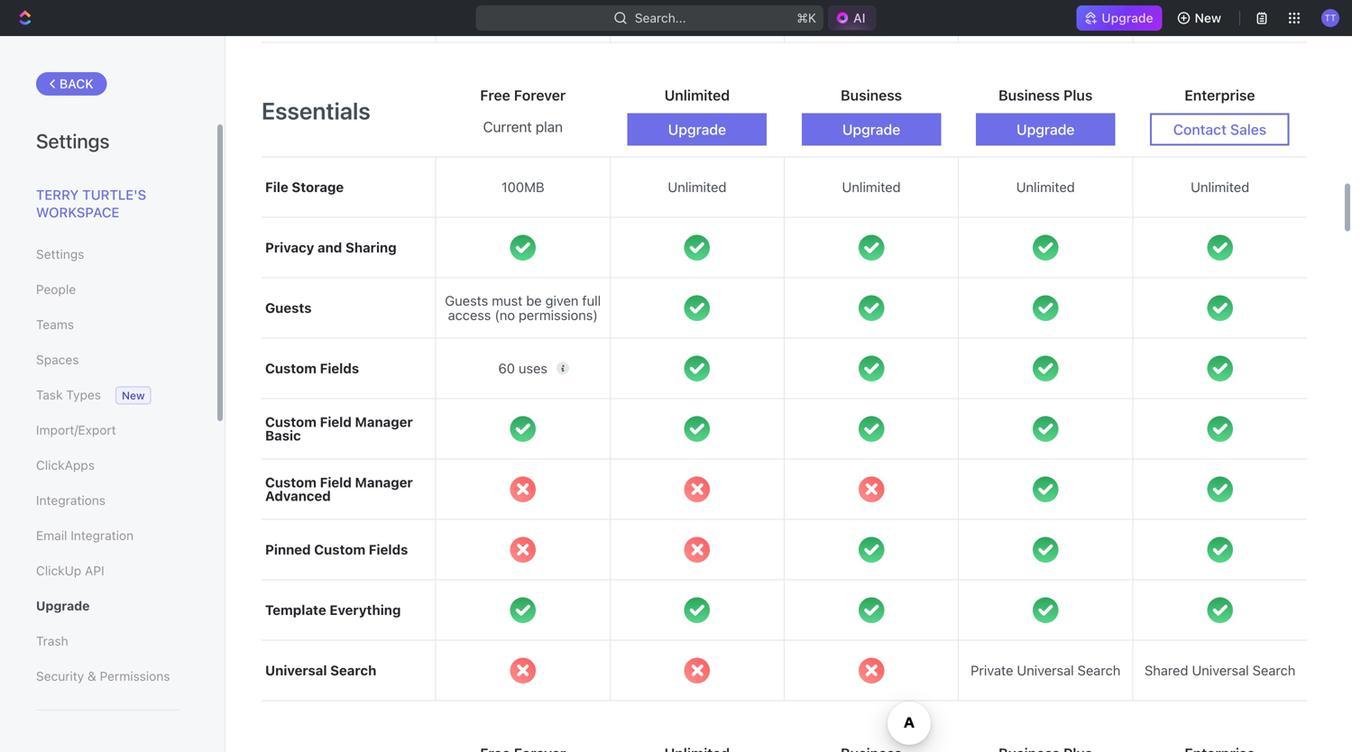 Task type: vqa. For each thing, say whether or not it's contained in the screenshot.


Task type: locate. For each thing, give the bounding box(es) containing it.
2 vertical spatial close image
[[510, 658, 536, 684]]

1 business from the left
[[841, 87, 903, 104]]

manager
[[355, 414, 413, 430], [355, 475, 413, 491]]

1 horizontal spatial fields
[[369, 542, 408, 558]]

current plan
[[483, 118, 563, 135]]

3 universal from the left
[[1193, 663, 1250, 679]]

new up enterprise
[[1196, 10, 1222, 25]]

2 business from the left
[[999, 87, 1061, 104]]

unlimited
[[665, 87, 730, 104], [668, 179, 727, 195], [843, 179, 901, 195], [1017, 179, 1076, 195], [1192, 179, 1250, 195]]

business for business
[[841, 87, 903, 104]]

upgrade for unlimited
[[669, 121, 727, 138]]

terry turtle's workspace
[[36, 187, 146, 220]]

email
[[36, 528, 67, 543]]

security & permissions link
[[36, 662, 180, 692]]

permissions
[[100, 669, 170, 684]]

manager for custom field manager advanced
[[355, 475, 413, 491]]

1 vertical spatial field
[[320, 475, 352, 491]]

field down custom field manager basic
[[320, 475, 352, 491]]

upgrade inside settings element
[[36, 599, 90, 614]]

0 horizontal spatial universal
[[265, 663, 327, 679]]

0 vertical spatial upgrade link
[[1077, 5, 1163, 31]]

new up the import/export link
[[122, 389, 145, 402]]

2 search from the left
[[1078, 663, 1121, 679]]

field
[[320, 414, 352, 430], [320, 475, 352, 491]]

universal down template
[[265, 663, 327, 679]]

everything
[[330, 603, 401, 618]]

privacy and sharing
[[265, 240, 397, 256]]

0 vertical spatial new
[[1196, 10, 1222, 25]]

0 vertical spatial field
[[320, 414, 352, 430]]

upgrade
[[1102, 10, 1154, 25], [669, 121, 727, 138], [843, 121, 901, 138], [1017, 121, 1075, 138], [36, 599, 90, 614]]

close image for fields
[[510, 537, 536, 563]]

custom inside custom field manager basic
[[265, 414, 317, 430]]

contact sales button
[[1151, 113, 1290, 146]]

manager up custom field manager advanced
[[355, 414, 413, 430]]

guests inside guests must be given full access (no permissions)
[[445, 293, 489, 309]]

2 settings from the top
[[36, 247, 84, 262]]

1 horizontal spatial guests
[[445, 293, 489, 309]]

0 vertical spatial settings
[[36, 129, 110, 153]]

upgrade link up trash link at bottom
[[36, 591, 180, 622]]

1 search from the left
[[330, 663, 377, 679]]

0 vertical spatial manager
[[355, 414, 413, 430]]

manager for custom field manager basic
[[355, 414, 413, 430]]

universal right private
[[1018, 663, 1075, 679]]

2 upgrade button from the left
[[802, 113, 942, 146]]

1 horizontal spatial upgrade button
[[802, 113, 942, 146]]

privacy
[[265, 240, 314, 256]]

shared universal search
[[1145, 663, 1296, 679]]

(no
[[495, 307, 515, 323]]

1 universal from the left
[[265, 663, 327, 679]]

60
[[499, 361, 515, 376]]

custom down basic
[[265, 475, 317, 491]]

2 horizontal spatial upgrade button
[[977, 113, 1116, 146]]

1 field from the top
[[320, 414, 352, 430]]

manager down custom field manager basic
[[355, 475, 413, 491]]

business down ai at the right top
[[841, 87, 903, 104]]

settings up people
[[36, 247, 84, 262]]

1 manager from the top
[[355, 414, 413, 430]]

1 vertical spatial close image
[[510, 537, 536, 563]]

0 horizontal spatial business
[[841, 87, 903, 104]]

sales
[[1231, 121, 1267, 138]]

clickup api
[[36, 564, 104, 579]]

close image
[[685, 477, 710, 503], [859, 477, 885, 503], [685, 537, 710, 563], [685, 658, 710, 684], [859, 658, 885, 684]]

custom inside custom field manager advanced
[[265, 475, 317, 491]]

check image
[[510, 235, 536, 261], [859, 235, 885, 261], [685, 295, 710, 321], [1033, 295, 1059, 321], [1208, 295, 1234, 321], [1033, 356, 1059, 382], [1208, 356, 1234, 382], [510, 416, 536, 442], [685, 416, 710, 442], [859, 416, 885, 442], [1208, 416, 1234, 442], [1208, 537, 1234, 563], [685, 598, 710, 624], [859, 598, 885, 624], [1033, 598, 1059, 624], [1208, 598, 1234, 624]]

custom field manager basic
[[265, 414, 413, 444]]

0 horizontal spatial fields
[[320, 361, 359, 376]]

field for basic
[[320, 414, 352, 430]]

settings
[[36, 129, 110, 153], [36, 247, 84, 262]]

60 uses
[[499, 361, 548, 376]]

trash link
[[36, 626, 180, 657]]

3 upgrade button from the left
[[977, 113, 1116, 146]]

upgrade button for unlimited
[[628, 113, 767, 146]]

fields
[[320, 361, 359, 376], [369, 542, 408, 558]]

1 horizontal spatial search
[[1078, 663, 1121, 679]]

1 vertical spatial settings
[[36, 247, 84, 262]]

new inside button
[[1196, 10, 1222, 25]]

must
[[492, 293, 523, 309]]

guests
[[445, 293, 489, 309], [265, 300, 312, 316]]

terry
[[36, 187, 79, 203]]

check image
[[685, 235, 710, 261], [1033, 235, 1059, 261], [1208, 235, 1234, 261], [859, 295, 885, 321], [685, 356, 710, 382], [859, 356, 885, 382], [1033, 416, 1059, 442], [1033, 477, 1059, 503], [1208, 477, 1234, 503], [859, 537, 885, 563], [1033, 537, 1059, 563], [510, 598, 536, 624]]

search for private universal search
[[1078, 663, 1121, 679]]

universal right shared
[[1193, 663, 1250, 679]]

manager inside custom field manager basic
[[355, 414, 413, 430]]

field right basic
[[320, 414, 352, 430]]

custom for custom field manager advanced
[[265, 475, 317, 491]]

upgrade for business plus
[[1017, 121, 1075, 138]]

1 upgrade button from the left
[[628, 113, 767, 146]]

field inside custom field manager basic
[[320, 414, 352, 430]]

1 horizontal spatial universal
[[1018, 663, 1075, 679]]

custom up basic
[[265, 361, 317, 376]]

email integration
[[36, 528, 134, 543]]

0 horizontal spatial upgrade button
[[628, 113, 767, 146]]

private universal search
[[971, 663, 1121, 679]]

custom field manager advanced
[[265, 475, 413, 504]]

2 manager from the top
[[355, 475, 413, 491]]

1 vertical spatial new
[[122, 389, 145, 402]]

settings up terry
[[36, 129, 110, 153]]

people link
[[36, 274, 180, 305]]

spaces
[[36, 352, 79, 367]]

upgrade link left new button
[[1077, 5, 1163, 31]]

0 horizontal spatial search
[[330, 663, 377, 679]]

integrations
[[36, 493, 106, 508]]

1 horizontal spatial upgrade link
[[1077, 5, 1163, 31]]

plan
[[536, 118, 563, 135]]

upgrade button for business
[[802, 113, 942, 146]]

2 field from the top
[[320, 475, 352, 491]]

fields up custom field manager basic
[[320, 361, 359, 376]]

search
[[330, 663, 377, 679], [1078, 663, 1121, 679], [1253, 663, 1296, 679]]

universal
[[265, 663, 327, 679], [1018, 663, 1075, 679], [1193, 663, 1250, 679]]

0 horizontal spatial guests
[[265, 300, 312, 316]]

2 close image from the top
[[510, 537, 536, 563]]

0 horizontal spatial upgrade link
[[36, 591, 180, 622]]

custom down custom fields
[[265, 414, 317, 430]]

0 vertical spatial fields
[[320, 361, 359, 376]]

business left plus
[[999, 87, 1061, 104]]

free
[[480, 87, 511, 104]]

0 vertical spatial close image
[[510, 477, 536, 503]]

1 vertical spatial manager
[[355, 475, 413, 491]]

upgrade link
[[1077, 5, 1163, 31], [36, 591, 180, 622]]

1 horizontal spatial business
[[999, 87, 1061, 104]]

manager inside custom field manager advanced
[[355, 475, 413, 491]]

1 settings from the top
[[36, 129, 110, 153]]

spaces link
[[36, 345, 180, 375]]

2 horizontal spatial search
[[1253, 663, 1296, 679]]

custom
[[265, 361, 317, 376], [265, 414, 317, 430], [265, 475, 317, 491], [314, 542, 366, 558]]

fields up everything
[[369, 542, 408, 558]]

2 universal from the left
[[1018, 663, 1075, 679]]

universal for private universal search
[[1018, 663, 1075, 679]]

1 close image from the top
[[510, 477, 536, 503]]

close image for universal search
[[685, 658, 710, 684]]

permissions)
[[519, 307, 598, 323]]

upgrade button
[[628, 113, 767, 146], [802, 113, 942, 146], [977, 113, 1116, 146]]

1 horizontal spatial new
[[1196, 10, 1222, 25]]

field inside custom field manager advanced
[[320, 475, 352, 491]]

close image for custom field manager advanced
[[685, 477, 710, 503]]

new
[[1196, 10, 1222, 25], [122, 389, 145, 402]]

close image
[[510, 477, 536, 503], [510, 537, 536, 563], [510, 658, 536, 684]]

0 horizontal spatial new
[[122, 389, 145, 402]]

3 close image from the top
[[510, 658, 536, 684]]

guests for guests must be given full access (no permissions)
[[445, 293, 489, 309]]

3 search from the left
[[1253, 663, 1296, 679]]

guests left must
[[445, 293, 489, 309]]

tt
[[1325, 12, 1337, 23]]

guests down privacy
[[265, 300, 312, 316]]

import/export link
[[36, 415, 180, 446]]

universal for shared universal search
[[1193, 663, 1250, 679]]

enterprise
[[1185, 87, 1256, 104]]

1 vertical spatial fields
[[369, 542, 408, 558]]

file
[[265, 179, 289, 195]]

2 horizontal spatial universal
[[1193, 663, 1250, 679]]

business
[[841, 87, 903, 104], [999, 87, 1061, 104]]



Task type: describe. For each thing, give the bounding box(es) containing it.
storage
[[292, 179, 344, 195]]

search for shared universal search
[[1253, 663, 1296, 679]]

business plus
[[999, 87, 1093, 104]]

workspace
[[36, 204, 120, 220]]

template
[[265, 603, 326, 618]]

contact
[[1174, 121, 1227, 138]]

back
[[60, 76, 94, 91]]

sharing
[[346, 240, 397, 256]]

ai
[[854, 10, 866, 25]]

people
[[36, 282, 76, 297]]

security
[[36, 669, 84, 684]]

guests must be given full access (no permissions)
[[445, 293, 601, 323]]

current
[[483, 118, 532, 135]]

search...
[[635, 10, 687, 25]]

free forever
[[480, 87, 566, 104]]

types
[[66, 388, 101, 403]]

close image for manager
[[510, 477, 536, 503]]

⌘k
[[797, 10, 817, 25]]

api
[[85, 564, 104, 579]]

given
[[546, 293, 579, 309]]

ai button
[[829, 5, 877, 31]]

teams link
[[36, 310, 180, 340]]

clickup api link
[[36, 556, 180, 587]]

tt button
[[1317, 4, 1346, 32]]

task
[[36, 388, 63, 403]]

access
[[448, 307, 491, 323]]

file storage
[[265, 179, 344, 195]]

pinned
[[265, 542, 311, 558]]

new button
[[1170, 4, 1233, 32]]

private
[[971, 663, 1014, 679]]

contact sales
[[1174, 121, 1267, 138]]

upgrade button for business plus
[[977, 113, 1116, 146]]

&
[[88, 669, 96, 684]]

plus
[[1064, 87, 1093, 104]]

custom fields
[[265, 361, 359, 376]]

email integration link
[[36, 521, 180, 551]]

full
[[583, 293, 601, 309]]

clickapps
[[36, 458, 95, 473]]

custom for custom field manager basic
[[265, 414, 317, 430]]

settings link
[[36, 239, 180, 270]]

security & permissions
[[36, 669, 170, 684]]

forever
[[514, 87, 566, 104]]

essentials
[[262, 97, 371, 125]]

advanced
[[265, 488, 331, 504]]

new inside settings element
[[122, 389, 145, 402]]

clickup
[[36, 564, 81, 579]]

custom for custom fields
[[265, 361, 317, 376]]

guests for guests
[[265, 300, 312, 316]]

field for advanced
[[320, 475, 352, 491]]

template everything
[[265, 603, 401, 618]]

integration
[[71, 528, 134, 543]]

settings element
[[0, 36, 226, 753]]

shared
[[1145, 663, 1189, 679]]

clickapps link
[[36, 450, 180, 481]]

trash
[[36, 634, 68, 649]]

universal search
[[265, 663, 377, 679]]

task types
[[36, 388, 101, 403]]

turtle's
[[82, 187, 146, 203]]

custom right the pinned
[[314, 542, 366, 558]]

import/export
[[36, 423, 116, 438]]

integrations link
[[36, 486, 180, 516]]

uses
[[519, 361, 548, 376]]

back link
[[36, 72, 107, 96]]

pinned custom fields
[[265, 542, 408, 558]]

and
[[318, 240, 342, 256]]

be
[[527, 293, 542, 309]]

close image for pinned custom fields
[[685, 537, 710, 563]]

1 vertical spatial upgrade link
[[36, 591, 180, 622]]

teams
[[36, 317, 74, 332]]

business for business plus
[[999, 87, 1061, 104]]

100mb
[[502, 179, 545, 195]]

basic
[[265, 428, 301, 444]]

upgrade for business
[[843, 121, 901, 138]]



